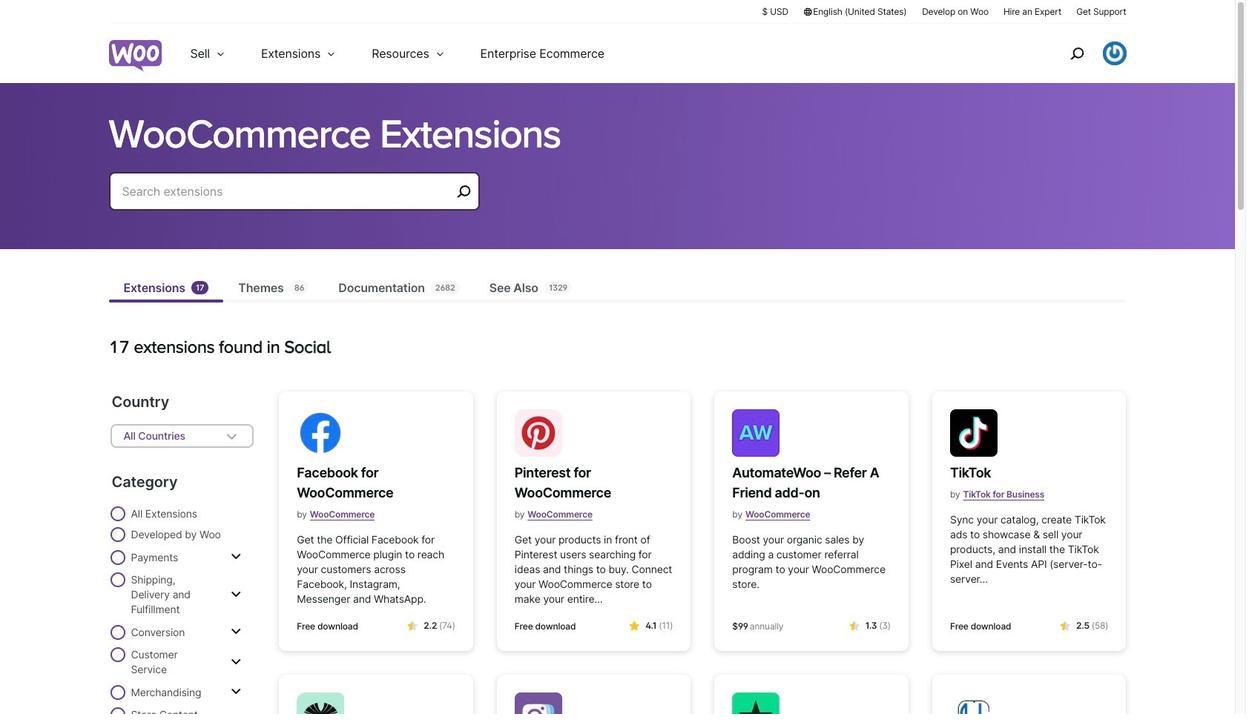 Task type: vqa. For each thing, say whether or not it's contained in the screenshot.
"Search Field"
yes



Task type: locate. For each thing, give the bounding box(es) containing it.
1 show subcategories image from the top
[[231, 589, 241, 601]]

0 vertical spatial show subcategories image
[[231, 551, 241, 563]]

show subcategories image
[[231, 551, 241, 563], [231, 686, 241, 698]]

2 vertical spatial show subcategories image
[[231, 656, 241, 668]]

1 show subcategories image from the top
[[231, 551, 241, 563]]

open account menu image
[[1103, 42, 1127, 65]]

1 vertical spatial show subcategories image
[[231, 686, 241, 698]]

2 show subcategories image from the top
[[231, 626, 241, 638]]

Filter countries field
[[110, 424, 254, 448]]

None search field
[[109, 172, 480, 229]]

1 vertical spatial show subcategories image
[[231, 626, 241, 638]]

show subcategories image
[[231, 589, 241, 601], [231, 626, 241, 638], [231, 656, 241, 668]]

service navigation menu element
[[1038, 29, 1127, 78]]

3 show subcategories image from the top
[[231, 656, 241, 668]]

0 vertical spatial show subcategories image
[[231, 589, 241, 601]]



Task type: describe. For each thing, give the bounding box(es) containing it.
angle down image
[[223, 427, 241, 445]]

Search extensions search field
[[122, 181, 452, 202]]

2 show subcategories image from the top
[[231, 686, 241, 698]]

search image
[[1065, 42, 1089, 65]]



